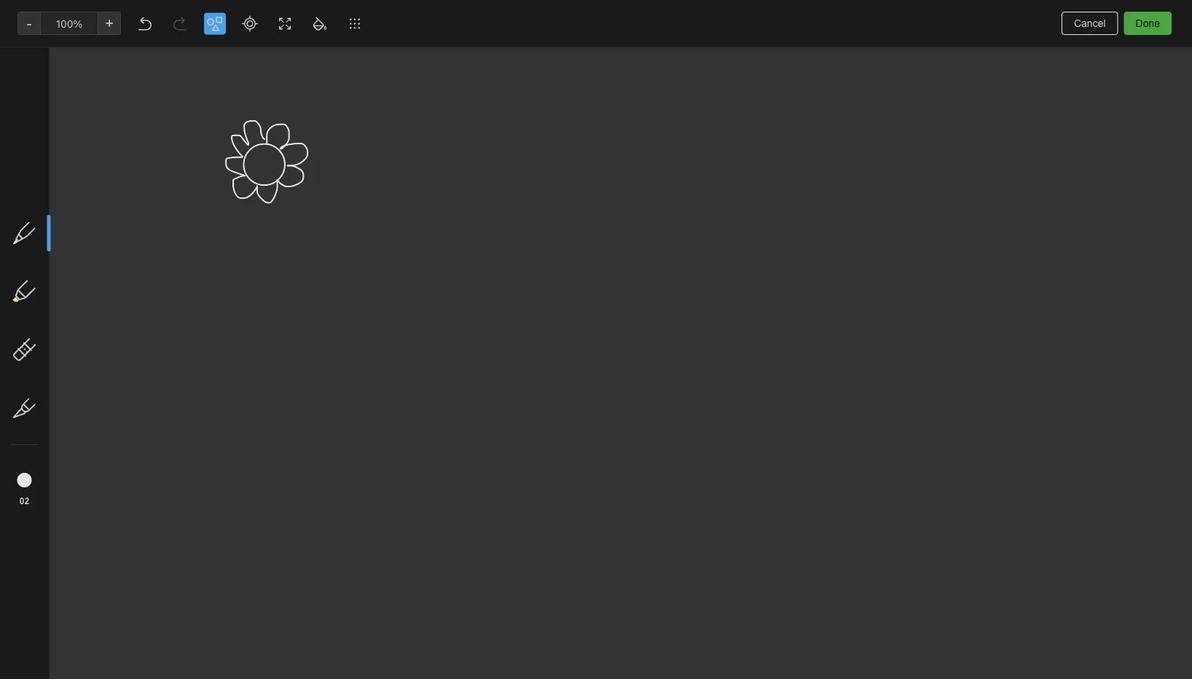 Task type: locate. For each thing, give the bounding box(es) containing it.
- down task
[[264, 136, 268, 148]]

0 vertical spatial notes
[[206, 15, 246, 32]]

new button
[[9, 77, 166, 103]]

- down the start
[[290, 149, 295, 161]]

notes
[[201, 46, 228, 58]]

Note Editor text field
[[0, 0, 1193, 679]]

1 horizontal spatial on
[[520, 45, 531, 57]]

check down "laptop"
[[217, 123, 247, 135]]

new
[[32, 83, 53, 95]]

notes
[[206, 15, 246, 32], [32, 143, 60, 155]]

on left "dec"
[[520, 45, 531, 57]]

on up end
[[247, 149, 259, 161]]

notes down 'home'
[[32, 143, 60, 155]]

-
[[259, 110, 264, 122], [209, 123, 214, 135], [274, 123, 278, 135], [264, 136, 268, 148], [224, 149, 228, 161], [290, 149, 295, 161], [239, 162, 244, 174]]

last edited on dec 5, 2023
[[464, 45, 592, 57]]

emails
[[231, 136, 261, 148]]

open
[[198, 110, 224, 122]]

None search field
[[19, 42, 156, 69]]

only
[[1054, 12, 1074, 23]]

go
[[231, 149, 245, 161]]

1 vertical spatial notes
[[32, 143, 60, 155]]

tags button
[[0, 216, 174, 240]]

edited
[[487, 45, 517, 57]]

settings image
[[149, 12, 166, 29]]

laptop
[[226, 110, 256, 122]]

2 min ago
[[198, 203, 239, 213]]

check
[[217, 123, 247, 135], [198, 136, 228, 148]]

notes up notes
[[206, 15, 246, 32]]

0 vertical spatial check
[[217, 123, 247, 135]]

min
[[206, 203, 221, 213]]

0 horizontal spatial on
[[247, 149, 259, 161]]

on
[[520, 45, 531, 57], [247, 149, 259, 161]]

home
[[32, 120, 60, 132]]

me
[[91, 245, 105, 257]]

0 horizontal spatial notes
[[32, 143, 60, 155]]

meeting
[[198, 162, 236, 174]]

1 vertical spatial check
[[198, 136, 228, 148]]

0 vertical spatial on
[[520, 45, 531, 57]]

tree
[[0, 114, 175, 599]]

- up task
[[259, 110, 264, 122]]

3
[[192, 46, 199, 58]]

check up work
[[198, 136, 228, 148]]

2023
[[567, 45, 592, 57]]

share button
[[1104, 6, 1158, 29]]

Search text field
[[19, 42, 156, 69]]

1 vertical spatial on
[[247, 149, 259, 161]]

lunch
[[262, 149, 288, 161]]



Task type: vqa. For each thing, say whether or not it's contained in the screenshot.
the right for
no



Task type: describe. For each thing, give the bounding box(es) containing it.
task
[[249, 123, 271, 135]]

expand tags image
[[4, 222, 15, 234]]

notes inside 'tree'
[[32, 143, 60, 155]]

notes link
[[0, 138, 174, 161]]

home link
[[0, 114, 175, 138]]

dec
[[534, 45, 553, 57]]

ago
[[223, 203, 239, 213]]

of
[[267, 162, 277, 174]]

day
[[198, 175, 215, 187]]

tasks button
[[0, 161, 174, 184]]

on inside note window element
[[520, 45, 531, 57]]

with
[[68, 245, 88, 257]]

tags
[[33, 222, 55, 234]]

note window element
[[0, 0, 1193, 679]]

work
[[198, 149, 221, 161]]

open laptop - sign in - check task - check emails - start work - go on lunch - meeting - end of day
[[198, 110, 295, 187]]

- down go
[[239, 162, 244, 174]]

tree containing home
[[0, 114, 175, 599]]

5,
[[555, 45, 564, 57]]

- left go
[[224, 149, 228, 161]]

notebooks
[[33, 199, 84, 211]]

end
[[247, 162, 265, 174]]

1 horizontal spatial notes
[[206, 15, 246, 32]]

notebooks link
[[0, 193, 174, 216]]

share
[[1117, 11, 1145, 23]]

tasks
[[32, 167, 59, 179]]

trash link
[[0, 272, 174, 295]]

shared with me link
[[0, 240, 174, 263]]

start
[[271, 136, 294, 148]]

trash
[[32, 277, 58, 289]]

- right 'in'
[[209, 123, 214, 135]]

last
[[464, 45, 484, 57]]

5/8
[[215, 176, 229, 187]]

you
[[1077, 12, 1093, 23]]

shared
[[32, 245, 65, 257]]

- down sign
[[274, 123, 278, 135]]

on inside open laptop - sign in - check task - check emails - start work - go on lunch - meeting - end of day
[[247, 149, 259, 161]]

only you
[[1054, 12, 1093, 23]]

sign
[[266, 110, 287, 122]]

in
[[198, 123, 207, 135]]

2
[[198, 203, 204, 213]]

3 notes
[[192, 46, 228, 58]]

shared with me
[[32, 245, 105, 257]]



